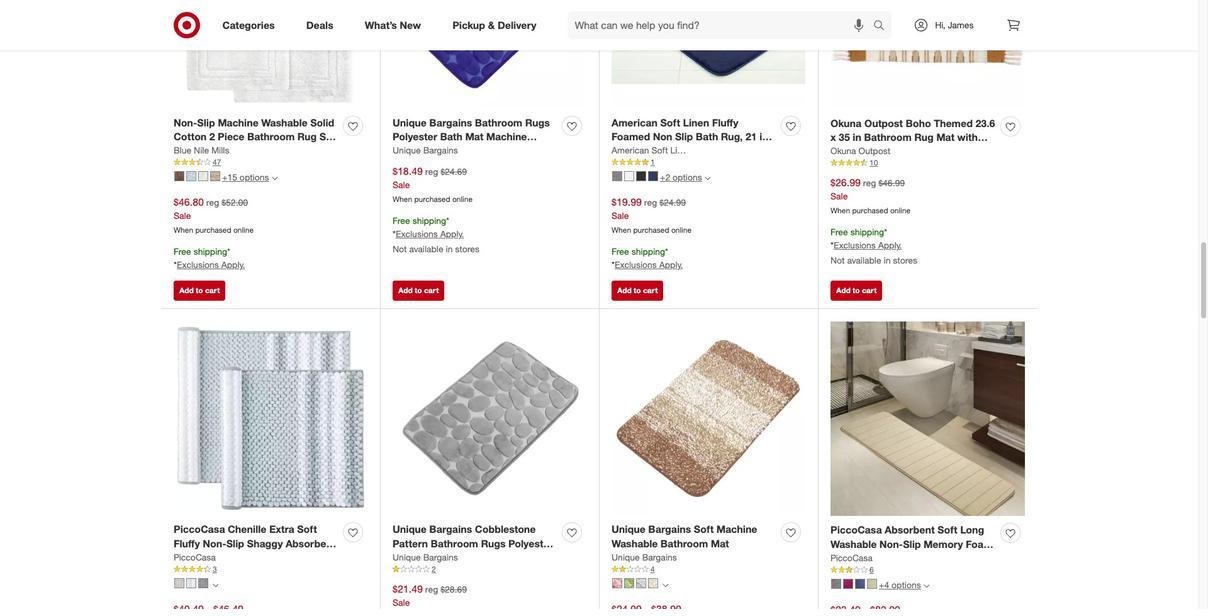 Task type: vqa. For each thing, say whether or not it's contained in the screenshot.
$26.99 Add
yes



Task type: describe. For each thing, give the bounding box(es) containing it.
purchased for $46.80
[[195, 225, 231, 235]]

okuna outpost boho themed 23.6 x 35 in bathroom rug mat with tassels, indoor outdoor bedroom bath decor, yellow bohemian link
[[831, 116, 995, 172]]

10 link
[[831, 157, 1025, 169]]

of
[[270, 552, 279, 564]]

non-slip machine washable solid cotton 2 piece bathroom rug set by blue nile mills
[[174, 116, 335, 157]]

add for $26.99
[[836, 286, 851, 295]]

gradient green image
[[624, 578, 634, 588]]

all colors + 15 more colors element
[[272, 174, 277, 181]]

gray
[[531, 552, 554, 564]]

$46.80
[[174, 196, 204, 209]]

deals link
[[296, 11, 349, 39]]

american soft linen link
[[612, 144, 692, 157]]

unique for washable's unique bargains link
[[393, 145, 421, 156]]

rug inside piccocasa absorbent soft long washable non-slip memory foam bath tub mat floor runner rug
[[961, 553, 981, 565]]

free for $46.80
[[174, 246, 191, 257]]

okuna outpost link
[[831, 145, 891, 157]]

hi, james
[[935, 20, 974, 30]]

add to cart for $46.80
[[179, 286, 220, 295]]

soft inside american soft linen fluffy foamed non slip bath rug, 21 in 32 in bath rugs for bathroom, 100% polyester bath mat rugs
[[660, 116, 680, 129]]

set inside non-slip machine washable solid cotton 2 piece bathroom rug set by blue nile mills
[[319, 131, 335, 143]]

$28.69
[[441, 584, 467, 595]]

add to cart button for $19.99
[[612, 281, 663, 301]]

bathroom inside unique bargains bathroom rugs polyester bath mat machine washable dark blue cobblestone pattern 23.62"x15.75"
[[475, 116, 522, 129]]

2 inside piccocasa chenille extra soft fluffy non-slip shaggy absorbent area bath rugs set of 2
[[282, 552, 288, 564]]

gradient red image
[[612, 578, 622, 588]]

exclusions for $19.99
[[615, 259, 657, 270]]

washable inside unique bargains cobblestone pattern bathroom rugs polyester bath mat machine washable gray 23.62"x15.75"
[[482, 552, 529, 564]]

yellow
[[889, 160, 920, 172]]

free shipping * * exclusions apply. not available in stores for $26.99
[[831, 227, 917, 265]]

options for bath
[[673, 172, 702, 183]]

options for runner
[[892, 580, 921, 590]]

navy blue image
[[648, 171, 658, 181]]

pickup & delivery
[[453, 19, 536, 31]]

$18.49
[[393, 165, 423, 178]]

washable inside non-slip machine washable solid cotton 2 piece bathroom rug set by blue nile mills
[[261, 116, 308, 129]]

free shipping * * exclusions apply. for $19.99
[[612, 246, 683, 270]]

bargains for 'unique bargains soft machine washable  bathroom mat' link
[[648, 523, 691, 536]]

apply. for $26.99
[[878, 240, 902, 250]]

indoor
[[871, 146, 902, 158]]

shaggy
[[247, 538, 283, 550]]

free for $18.49
[[393, 215, 410, 226]]

$18.49 reg $24.69 sale when purchased online
[[393, 165, 473, 204]]

categories
[[222, 19, 275, 31]]

american for american soft linen fluffy foamed non slip bath rug, 21 in 32 in bath rugs for bathroom, 100% polyester bath mat rugs
[[612, 116, 658, 129]]

rug for washable
[[297, 131, 317, 143]]

add to cart button for $46.80
[[174, 281, 225, 301]]

4
[[651, 564, 655, 574]]

shipping for $46.80
[[194, 246, 227, 257]]

piccocasa up 3
[[174, 552, 216, 563]]

add to cart button for $26.99
[[831, 281, 882, 301]]

online for $19.99
[[671, 225, 692, 235]]

american soft linen fluffy foamed non slip bath rug, 21 in 32 in bath rugs for bathroom, 100% polyester bath mat rugs
[[612, 116, 768, 172]]

reg for $26.99
[[863, 178, 876, 188]]

stone image
[[210, 171, 220, 181]]

soft inside piccocasa chenille extra soft fluffy non-slip shaggy absorbent area bath rugs set of 2
[[297, 523, 317, 536]]

purchased for $26.99
[[852, 206, 888, 215]]

rugs inside piccocasa chenille extra soft fluffy non-slip shaggy absorbent area bath rugs set of 2
[[224, 552, 249, 564]]

washable inside unique bargains bathroom rugs polyester bath mat machine washable dark blue cobblestone pattern 23.62"x15.75"
[[393, 145, 439, 157]]

okuna outpost
[[831, 146, 891, 156]]

bath inside piccocasa absorbent soft long washable non-slip memory foam bath tub mat floor runner rug
[[831, 553, 853, 565]]

bedroom
[[947, 146, 991, 158]]

memory
[[924, 538, 963, 551]]

washable inside unique bargains soft machine washable  bathroom mat
[[612, 538, 658, 550]]

okuna for okuna outpost
[[831, 146, 856, 156]]

american soft linen fluffy foamed non slip bath rug, 21 in 32 in bath rugs for bathroom, 100% polyester bath mat rugs link
[[612, 116, 776, 172]]

online for $26.99
[[890, 206, 911, 215]]

non- for piccocasa chenille extra soft fluffy non-slip shaggy absorbent area bath rugs set of 2
[[203, 538, 226, 550]]

3
[[213, 564, 217, 574]]

new
[[400, 19, 421, 31]]

white image inside +15 options dropdown button
[[198, 171, 208, 181]]

search
[[868, 20, 898, 32]]

dark grey image
[[831, 579, 841, 589]]

$26.99
[[831, 176, 861, 189]]

piccocasa chenille extra soft fluffy non-slip shaggy absorbent area bath rugs set of 2 link
[[174, 523, 338, 564]]

2 link
[[393, 564, 586, 575]]

47
[[213, 157, 221, 167]]

washable inside piccocasa absorbent soft long washable non-slip memory foam bath tub mat floor runner rug
[[831, 538, 877, 551]]

black image
[[636, 171, 646, 181]]

4 link
[[612, 564, 805, 575]]

grey image
[[612, 171, 622, 181]]

add for $46.80
[[179, 286, 194, 295]]

piccocasa up 6
[[831, 553, 873, 563]]

bath inside okuna outpost boho themed 23.6 x 35 in bathroom rug mat with tassels, indoor outdoor bedroom bath decor, yellow bohemian
[[831, 160, 853, 172]]

non- for piccocasa absorbent soft long washable non-slip memory foam bath tub mat floor runner rug
[[880, 538, 903, 551]]

pickup & delivery link
[[442, 11, 552, 39]]

$26.99 reg $46.99 sale when purchased online
[[831, 176, 911, 215]]

purchased for $19.99
[[633, 225, 669, 235]]

$19.99
[[612, 196, 642, 209]]

boho
[[906, 117, 931, 129]]

machine inside unique bargains soft machine washable  bathroom mat
[[717, 523, 757, 536]]

+4 options button
[[826, 575, 935, 595]]

piccocasa absorbent soft long washable non-slip memory foam bath tub mat floor runner rug link
[[831, 523, 995, 565]]

free for $26.99
[[831, 227, 848, 237]]

unique for 'unique bargains bathroom rugs polyester bath mat machine washable dark blue cobblestone pattern 23.62"x15.75"' link
[[393, 116, 427, 129]]

for
[[690, 145, 703, 157]]

rug,
[[721, 131, 743, 143]]

cart for $26.99
[[862, 286, 877, 295]]

+2 options
[[660, 172, 702, 183]]

exclusions for $18.49
[[396, 228, 438, 239]]

all colors + 15 more colors image
[[272, 175, 277, 181]]

blue nile mills
[[174, 145, 229, 156]]

unique for unique bargains link over 4 at the right bottom
[[612, 552, 640, 563]]

+15 options
[[222, 172, 269, 183]]

rugs inside unique bargains bathroom rugs polyester bath mat machine washable dark blue cobblestone pattern 23.62"x15.75"
[[525, 116, 550, 129]]

stores for $18.49
[[455, 243, 479, 254]]

in inside okuna outpost boho themed 23.6 x 35 in bathroom rug mat with tassels, indoor outdoor bedroom bath decor, yellow bohemian
[[853, 131, 861, 144]]

cart for $19.99
[[643, 286, 658, 295]]

unique bargains bathroom rugs polyester bath mat machine washable dark blue cobblestone pattern 23.62"x15.75"
[[393, 116, 553, 172]]

slip for american soft linen fluffy foamed non slip bath rug, 21 in 32 in bath rugs for bathroom, 100% polyester bath mat rugs
[[675, 131, 693, 143]]

unique for 'unique bargains soft machine washable  bathroom mat' link
[[612, 523, 646, 536]]

bathroom inside non-slip machine washable solid cotton 2 piece bathroom rug set by blue nile mills
[[247, 131, 295, 143]]

cart for $46.80
[[205, 286, 220, 295]]

apply. for $19.99
[[659, 259, 683, 270]]

piccocasa absorbent soft long washable non-slip memory foam bath tub mat floor runner rug
[[831, 524, 993, 565]]

1 link
[[612, 157, 805, 168]]

light cyan and white image
[[186, 578, 196, 588]]

piccocasa chenille extra soft fluffy non-slip shaggy absorbent area bath rugs set of 2
[[174, 523, 336, 564]]

3 link
[[174, 564, 367, 575]]

solid
[[310, 116, 334, 129]]

delivery
[[498, 19, 536, 31]]

reg for $46.80
[[206, 197, 219, 208]]

bath up 'all colors + 2 more colors' element
[[688, 159, 711, 172]]

bath down non
[[637, 145, 659, 157]]

options for nile
[[240, 172, 269, 183]]

dark gray and white image
[[198, 578, 208, 588]]

bathroom inside unique bargains soft machine washable  bathroom mat
[[661, 538, 708, 550]]

shipping for $18.49
[[413, 215, 446, 226]]

$52.00
[[222, 197, 248, 208]]

american soft linen
[[612, 145, 692, 156]]

hi,
[[935, 20, 945, 30]]

sale inside $21.49 reg $28.69 sale
[[393, 597, 410, 608]]

when for $19.99
[[612, 225, 631, 235]]

bohemian
[[922, 160, 971, 172]]

+2
[[660, 172, 670, 183]]

$21.49
[[393, 583, 423, 595]]

slip for piccocasa chenille extra soft fluffy non-slip shaggy absorbent area bath rugs set of 2
[[226, 538, 244, 550]]

piece
[[218, 131, 244, 143]]

cotton
[[174, 131, 207, 143]]

$46.80 reg $52.00 sale when purchased online
[[174, 196, 254, 235]]

absorbent inside piccocasa chenille extra soft fluffy non-slip shaggy absorbent area bath rugs set of 2
[[286, 538, 336, 550]]

unique bargains link for mat
[[393, 551, 458, 564]]

linen for american soft linen fluffy foamed non slip bath rug, 21 in 32 in bath rugs for bathroom, 100% polyester bath mat rugs
[[683, 116, 709, 129]]

floor
[[897, 553, 921, 565]]

machine inside unique bargains bathroom rugs polyester bath mat machine washable dark blue cobblestone pattern 23.62"x15.75"
[[486, 131, 527, 143]]

10
[[870, 158, 878, 168]]

35
[[839, 131, 850, 144]]

when for $18.49
[[393, 194, 412, 204]]

bathroom,
[[706, 145, 756, 157]]

+15 options button
[[169, 168, 283, 188]]

outpost for okuna outpost
[[859, 146, 891, 156]]

pattern inside unique bargains cobblestone pattern bathroom rugs polyester bath mat machine washable gray 23.62"x15.75"
[[393, 538, 428, 550]]

available for $18.49
[[409, 243, 443, 254]]

100%
[[612, 159, 638, 172]]

sale for $19.99
[[612, 210, 629, 221]]

piccocasa inside piccocasa chenille extra soft fluffy non-slip shaggy absorbent area bath rugs set of 2
[[174, 523, 225, 536]]

unique bargains soft machine washable  bathroom mat
[[612, 523, 757, 550]]

tassels,
[[831, 146, 868, 158]]

1 blue from the left
[[174, 145, 191, 156]]

bath up for
[[696, 131, 718, 143]]

rug for themed
[[914, 131, 934, 144]]

add for $19.99
[[617, 286, 632, 295]]

all colors element for bathroom
[[663, 581, 668, 588]]

polyester inside unique bargains bathroom rugs polyester bath mat machine washable dark blue cobblestone pattern 23.62"x15.75"
[[393, 131, 437, 143]]

james
[[948, 20, 974, 30]]

purchased for $18.49
[[414, 194, 450, 204]]

exclusions apply. button down $26.99 reg $46.99 sale when purchased online
[[834, 239, 902, 252]]

themed
[[934, 117, 973, 129]]

add to cart for $18.49
[[398, 286, 439, 295]]

free shipping * * exclusions apply. for $46.80
[[174, 246, 245, 270]]

47 link
[[174, 157, 367, 168]]

unique bargains cobblestone pattern bathroom rugs polyester bath mat machine washable gray 23.62"x15.75"
[[393, 523, 554, 579]]

okuna for okuna outpost boho themed 23.6 x 35 in bathroom rug mat with tassels, indoor outdoor bedroom bath decor, yellow bohemian
[[831, 117, 862, 129]]

32
[[612, 145, 623, 157]]

gradient brown image
[[648, 578, 658, 588]]

set inside piccocasa chenille extra soft fluffy non-slip shaggy absorbent area bath rugs set of 2
[[251, 552, 267, 564]]

unique bargains soft machine washable  bathroom mat link
[[612, 523, 776, 551]]

fluffy inside american soft linen fluffy foamed non slip bath rug, 21 in 32 in bath rugs for bathroom, 100% polyester bath mat rugs
[[712, 116, 738, 129]]

free for $19.99
[[612, 246, 629, 257]]

exclusions apply. button down $18.49 reg $24.69 sale when purchased online
[[396, 228, 464, 240]]

outdoor
[[905, 146, 944, 158]]

1
[[651, 157, 655, 167]]

x
[[831, 131, 836, 144]]

23.6
[[976, 117, 995, 129]]

long
[[960, 524, 984, 536]]

nile inside non-slip machine washable solid cotton 2 piece bathroom rug set by blue nile mills
[[212, 145, 230, 157]]

all colors + 2 more colors image
[[705, 175, 710, 181]]

extra
[[269, 523, 294, 536]]

okuna outpost boho themed 23.6 x 35 in bathroom rug mat with tassels, indoor outdoor bedroom bath decor, yellow bohemian
[[831, 117, 995, 172]]



Task type: locate. For each thing, give the bounding box(es) containing it.
1 horizontal spatial all colors image
[[663, 582, 668, 588]]

3 to from the left
[[634, 286, 641, 295]]

1 horizontal spatial non-
[[203, 538, 226, 550]]

piccocasa inside piccocasa absorbent soft long washable non-slip memory foam bath tub mat floor runner rug
[[831, 524, 882, 536]]

1 pattern from the top
[[393, 159, 428, 172]]

1 horizontal spatial mills
[[233, 145, 255, 157]]

all colors + 4 more colors image
[[924, 583, 929, 589]]

online down the $24.99
[[671, 225, 692, 235]]

0 horizontal spatial absorbent
[[286, 538, 336, 550]]

0 horizontal spatial available
[[409, 243, 443, 254]]

mat up $21.49
[[418, 552, 436, 564]]

purchased down $46.99
[[852, 206, 888, 215]]

reg down decor,
[[863, 178, 876, 188]]

2 cart from the left
[[424, 286, 439, 295]]

what's
[[365, 19, 397, 31]]

options left all colors + 4 more colors element
[[892, 580, 921, 590]]

when inside $18.49 reg $24.69 sale when purchased online
[[393, 194, 412, 204]]

+2 options button
[[607, 168, 716, 188]]

nile down piece
[[212, 145, 230, 157]]

2 add to cart button from the left
[[393, 281, 444, 301]]

unique inside unique bargains soft machine washable  bathroom mat
[[612, 523, 646, 536]]

unique for the unique bargains cobblestone pattern bathroom rugs polyester bath mat machine washable gray 23.62"x15.75" link
[[393, 523, 427, 536]]

sale for $18.49
[[393, 179, 410, 190]]

slip
[[197, 116, 215, 129], [675, 131, 693, 143], [226, 538, 244, 550], [903, 538, 921, 551]]

free shipping * * exclusions apply. not available in stores for $18.49
[[393, 215, 479, 254]]

2 horizontal spatial polyester
[[641, 159, 686, 172]]

2 horizontal spatial options
[[892, 580, 921, 590]]

1 american from the top
[[612, 116, 658, 129]]

rugs inside unique bargains cobblestone pattern bathroom rugs polyester bath mat machine washable gray 23.62"x15.75"
[[481, 538, 506, 550]]

1 horizontal spatial absorbent
[[885, 524, 935, 536]]

purchased inside the $46.80 reg $52.00 sale when purchased online
[[195, 225, 231, 235]]

soft right extra
[[297, 523, 317, 536]]

free shipping * * exclusions apply. not available in stores down $26.99 reg $46.99 sale when purchased online
[[831, 227, 917, 265]]

light blue image
[[186, 171, 196, 181]]

machine inside unique bargains cobblestone pattern bathroom rugs polyester bath mat machine washable gray 23.62"x15.75"
[[439, 552, 480, 564]]

unique bargains link for washable
[[393, 144, 458, 157]]

blue
[[174, 145, 191, 156], [188, 145, 209, 157], [468, 145, 489, 157]]

unique bargains cobblestone pattern bathroom rugs polyester bath mat machine washable gray 23.62"x15.75" image
[[393, 321, 586, 515], [393, 321, 586, 515]]

&
[[488, 19, 495, 31]]

all colors element for non-
[[213, 581, 218, 588]]

slip down the chenille
[[226, 538, 244, 550]]

mat up 4 link
[[711, 538, 729, 550]]

0 vertical spatial cobblestone
[[492, 145, 553, 157]]

1 horizontal spatial available
[[847, 255, 881, 265]]

cobblestone
[[492, 145, 553, 157], [475, 523, 536, 536]]

blue image
[[855, 579, 865, 589]]

okuna outpost boho themed 23.6 x 35 in bathroom rug mat with tassels, indoor outdoor bedroom bath decor, yellow bohemian image
[[831, 0, 1025, 109], [831, 0, 1025, 109]]

1 horizontal spatial stores
[[893, 255, 917, 265]]

shipping down the $46.80 reg $52.00 sale when purchased online
[[194, 246, 227, 257]]

rug inside okuna outpost boho themed 23.6 x 35 in bathroom rug mat with tassels, indoor outdoor bedroom bath decor, yellow bohemian
[[914, 131, 934, 144]]

pickup
[[453, 19, 485, 31]]

blue nile mills link
[[174, 144, 229, 157]]

bath left tub
[[831, 553, 853, 565]]

american up foamed
[[612, 116, 658, 129]]

1 horizontal spatial all colors element
[[663, 581, 668, 588]]

slip inside piccocasa chenille extra soft fluffy non-slip shaggy absorbent area bath rugs set of 2
[[226, 538, 244, 550]]

apply. down '$19.99 reg $24.99 sale when purchased online'
[[659, 259, 683, 270]]

free down the $46.80 reg $52.00 sale when purchased online
[[174, 246, 191, 257]]

purchased inside $26.99 reg $46.99 sale when purchased online
[[852, 206, 888, 215]]

mat up $24.69
[[465, 131, 484, 143]]

add for $18.49
[[398, 286, 413, 295]]

polyester up +2
[[641, 159, 686, 172]]

soft inside unique bargains soft machine washable  bathroom mat
[[694, 523, 714, 536]]

0 vertical spatial pattern
[[393, 159, 428, 172]]

2 add from the left
[[398, 286, 413, 295]]

free down $18.49 reg $24.69 sale when purchased online
[[393, 215, 410, 226]]

american for american soft linen
[[612, 145, 649, 156]]

gradient gray image
[[636, 578, 646, 588]]

0 horizontal spatial options
[[240, 172, 269, 183]]

mat inside piccocasa absorbent soft long washable non-slip memory foam bath tub mat floor runner rug
[[876, 553, 894, 565]]

2 right of
[[282, 552, 288, 564]]

shipping down $18.49 reg $24.69 sale when purchased online
[[413, 215, 446, 226]]

$19.99 reg $24.99 sale when purchased online
[[612, 196, 692, 235]]

1 free shipping * * exclusions apply. from the left
[[174, 246, 245, 270]]

reg for $18.49
[[425, 166, 438, 177]]

1 horizontal spatial polyester
[[508, 538, 553, 550]]

1 horizontal spatial fluffy
[[712, 116, 738, 129]]

non- up 3
[[203, 538, 226, 550]]

0 horizontal spatial free shipping * * exclusions apply.
[[174, 246, 245, 270]]

6 link
[[831, 564, 1025, 576]]

1 horizontal spatial nile
[[212, 145, 230, 157]]

purchased down $24.69
[[414, 194, 450, 204]]

linen for american soft linen
[[670, 145, 692, 156]]

exclusions
[[396, 228, 438, 239], [834, 240, 876, 250], [177, 259, 219, 270], [615, 259, 657, 270]]

1 white image from the left
[[198, 171, 208, 181]]

non-slip machine washable solid cotton 2 piece bathroom rug set by blue nile mills image
[[174, 0, 367, 108], [174, 0, 367, 108]]

outpost for okuna outpost boho themed 23.6 x 35 in bathroom rug mat with tassels, indoor outdoor bedroom bath decor, yellow bohemian
[[864, 117, 903, 129]]

1 horizontal spatial piccocasa link
[[831, 552, 873, 564]]

reg for $19.99
[[644, 197, 657, 208]]

unique bargains up $21.49
[[393, 552, 458, 563]]

dark
[[442, 145, 465, 157]]

bathroom inside unique bargains cobblestone pattern bathroom rugs polyester bath mat machine washable gray 23.62"x15.75"
[[431, 538, 478, 550]]

in
[[760, 131, 768, 143], [853, 131, 861, 144], [626, 145, 634, 157], [446, 243, 453, 254], [884, 255, 891, 265]]

non
[[653, 131, 672, 143]]

absorbent up floor
[[885, 524, 935, 536]]

piccocasa link for area
[[174, 551, 216, 564]]

set down shaggy
[[251, 552, 267, 564]]

1 add to cart from the left
[[179, 286, 220, 295]]

sale for $26.99
[[831, 191, 848, 202]]

deals
[[306, 19, 333, 31]]

1 vertical spatial pattern
[[393, 538, 428, 550]]

mills inside non-slip machine washable solid cotton 2 piece bathroom rug set by blue nile mills
[[233, 145, 255, 157]]

all colors + 2 more colors element
[[705, 174, 710, 181]]

bargains for washable's unique bargains link
[[423, 145, 458, 156]]

okuna
[[831, 117, 862, 129], [831, 146, 856, 156]]

add to cart for $19.99
[[617, 286, 658, 295]]

+15
[[222, 172, 237, 183]]

2 add to cart from the left
[[398, 286, 439, 295]]

bath inside unique bargains bathroom rugs polyester bath mat machine washable dark blue cobblestone pattern 23.62"x15.75"
[[440, 131, 462, 143]]

unique bargains link up 4 at the right bottom
[[612, 551, 677, 564]]

pattern up $21.49
[[393, 538, 428, 550]]

1 vertical spatial stores
[[893, 255, 917, 265]]

apply. down $26.99 reg $46.99 sale when purchased online
[[878, 240, 902, 250]]

white image right grey icon
[[624, 171, 634, 181]]

2 up blue nile mills
[[209, 131, 215, 143]]

unique bargains
[[393, 145, 458, 156], [393, 552, 458, 563], [612, 552, 677, 563]]

$21.49 reg $28.69 sale
[[393, 583, 467, 608]]

bargains for 'unique bargains bathroom rugs polyester bath mat machine washable dark blue cobblestone pattern 23.62"x15.75"' link
[[429, 116, 472, 129]]

bath up $21.49
[[393, 552, 415, 564]]

+4 options
[[879, 580, 921, 590]]

online inside $26.99 reg $46.99 sale when purchased online
[[890, 206, 911, 215]]

not for $26.99
[[831, 255, 845, 265]]

categories link
[[212, 11, 291, 39]]

slip for piccocasa absorbent soft long washable non-slip memory foam bath tub mat floor runner rug
[[903, 538, 921, 551]]

1 vertical spatial set
[[251, 552, 267, 564]]

search button
[[868, 11, 898, 42]]

tub
[[856, 553, 873, 565]]

4 add to cart button from the left
[[831, 281, 882, 301]]

0 vertical spatial available
[[409, 243, 443, 254]]

okuna down 35
[[831, 146, 856, 156]]

online for $46.80
[[233, 225, 254, 235]]

1 vertical spatial cobblestone
[[475, 523, 536, 536]]

sale down $19.99 at the top of page
[[612, 210, 629, 221]]

piccocasa chenille extra soft fluffy non-slip shaggy absorbent area bath rugs set of 2 image
[[174, 321, 367, 515], [174, 321, 367, 515]]

american inside american soft linen fluffy foamed non slip bath rug, 21 in 32 in bath rugs for bathroom, 100% polyester bath mat rugs
[[612, 116, 658, 129]]

when inside $26.99 reg $46.99 sale when purchased online
[[831, 206, 850, 215]]

online for $18.49
[[452, 194, 473, 204]]

soft up non
[[660, 116, 680, 129]]

2 mills from the left
[[233, 145, 255, 157]]

to
[[196, 286, 203, 295], [415, 286, 422, 295], [634, 286, 641, 295], [853, 286, 860, 295]]

online inside the $46.80 reg $52.00 sale when purchased online
[[233, 225, 254, 235]]

$46.99
[[879, 178, 905, 188]]

1 vertical spatial outpost
[[859, 146, 891, 156]]

pattern
[[393, 159, 428, 172], [393, 538, 428, 550]]

2 blue from the left
[[188, 145, 209, 157]]

piccocasa link up 3
[[174, 551, 216, 564]]

apply. for $18.49
[[440, 228, 464, 239]]

slip inside american soft linen fluffy foamed non slip bath rug, 21 in 32 in bath rugs for bathroom, 100% polyester bath mat rugs
[[675, 131, 693, 143]]

outpost inside okuna outpost boho themed 23.6 x 35 in bathroom rug mat with tassels, indoor outdoor bedroom bath decor, yellow bohemian
[[864, 117, 903, 129]]

mills up 47
[[211, 145, 229, 156]]

0 horizontal spatial free shipping * * exclusions apply. not available in stores
[[393, 215, 479, 254]]

reg left the $24.99
[[644, 197, 657, 208]]

0 horizontal spatial mills
[[211, 145, 229, 156]]

1 horizontal spatial free shipping * * exclusions apply.
[[612, 246, 683, 270]]

mat inside unique bargains bathroom rugs polyester bath mat machine washable dark blue cobblestone pattern 23.62"x15.75"
[[465, 131, 484, 143]]

foamed
[[612, 131, 650, 143]]

bath down the 'tassels,'
[[831, 160, 853, 172]]

2 white image from the left
[[624, 171, 634, 181]]

soft up memory
[[938, 524, 958, 536]]

exclusions down '$19.99 reg $24.99 sale when purchased online'
[[615, 259, 657, 270]]

when inside the $46.80 reg $52.00 sale when purchased online
[[174, 225, 193, 235]]

rug inside non-slip machine washable solid cotton 2 piece bathroom rug set by blue nile mills
[[297, 131, 317, 143]]

when down "$26.99"
[[831, 206, 850, 215]]

exclusions down $26.99 reg $46.99 sale when purchased online
[[834, 240, 876, 250]]

2 american from the top
[[612, 145, 649, 156]]

0 vertical spatial absorbent
[[885, 524, 935, 536]]

free down $26.99 reg $46.99 sale when purchased online
[[831, 227, 848, 237]]

unique bargains for washable
[[393, 145, 458, 156]]

polyester inside american soft linen fluffy foamed non slip bath rug, 21 in 32 in bath rugs for bathroom, 100% polyester bath mat rugs
[[641, 159, 686, 172]]

4 add to cart from the left
[[836, 286, 877, 295]]

2 horizontal spatial rug
[[961, 553, 981, 565]]

1 horizontal spatial free shipping * * exclusions apply. not available in stores
[[831, 227, 917, 265]]

non- inside piccocasa absorbent soft long washable non-slip memory foam bath tub mat floor runner rug
[[880, 538, 903, 551]]

reg inside '$19.99 reg $24.99 sale when purchased online'
[[644, 197, 657, 208]]

1 horizontal spatial 2
[[282, 552, 288, 564]]

reg left $52.00
[[206, 197, 219, 208]]

nile
[[194, 145, 209, 156], [212, 145, 230, 157]]

unique bargains for mat
[[393, 552, 458, 563]]

bath inside unique bargains cobblestone pattern bathroom rugs polyester bath mat machine washable gray 23.62"x15.75"
[[393, 552, 415, 564]]

2 okuna from the top
[[831, 146, 856, 156]]

okuna inside okuna outpost boho themed 23.6 x 35 in bathroom rug mat with tassels, indoor outdoor bedroom bath decor, yellow bohemian
[[831, 117, 862, 129]]

bargains for unique bargains link over 4 at the right bottom
[[642, 552, 677, 563]]

rug down foam
[[961, 553, 981, 565]]

piccocasa up area
[[174, 523, 225, 536]]

nile down cotton
[[194, 145, 209, 156]]

4 cart from the left
[[862, 286, 877, 295]]

1 horizontal spatial options
[[673, 172, 702, 183]]

0 vertical spatial stores
[[455, 243, 479, 254]]

2 all colors element from the left
[[663, 581, 668, 588]]

1 vertical spatial 23.62"x15.75"
[[393, 566, 458, 579]]

1 horizontal spatial rug
[[914, 131, 934, 144]]

non- inside piccocasa chenille extra soft fluffy non-slip shaggy absorbent area bath rugs set of 2
[[203, 538, 226, 550]]

0 horizontal spatial 2
[[209, 131, 215, 143]]

options inside dropdown button
[[240, 172, 269, 183]]

unique bargains bathroom rugs polyester bath mat machine washable dark blue cobblestone pattern 23.62"x15.75" link
[[393, 116, 557, 172]]

1 all colors element from the left
[[213, 581, 218, 588]]

washable
[[261, 116, 308, 129], [393, 145, 439, 157], [612, 538, 658, 550], [831, 538, 877, 551], [482, 552, 529, 564]]

4 to from the left
[[853, 286, 860, 295]]

0 horizontal spatial all colors element
[[213, 581, 218, 588]]

piccocasa link up 6
[[831, 552, 873, 564]]

all colors image
[[213, 582, 218, 588], [663, 582, 668, 588]]

mills down piece
[[233, 145, 255, 157]]

exclusions apply. button down '$19.99 reg $24.99 sale when purchased online'
[[615, 259, 683, 271]]

2 up $21.49 reg $28.69 sale
[[432, 564, 436, 574]]

all colors element
[[213, 581, 218, 588], [663, 581, 668, 588]]

1 add from the left
[[179, 286, 194, 295]]

0 horizontal spatial not
[[393, 243, 407, 254]]

to for $46.80
[[196, 286, 203, 295]]

piccocasa link
[[174, 551, 216, 564], [831, 552, 873, 564]]

rug up outdoor at the top of the page
[[914, 131, 934, 144]]

american down foamed
[[612, 145, 649, 156]]

foam
[[966, 538, 993, 551]]

1 vertical spatial fluffy
[[174, 538, 200, 550]]

2 all colors image from the left
[[663, 582, 668, 588]]

0 vertical spatial linen
[[683, 116, 709, 129]]

all colors element right gradient brown image
[[663, 581, 668, 588]]

shipping for $19.99
[[632, 246, 665, 257]]

0 horizontal spatial fluffy
[[174, 538, 200, 550]]

machine inside non-slip machine washable solid cotton 2 piece bathroom rug set by blue nile mills
[[218, 116, 259, 129]]

washable up tub
[[831, 538, 877, 551]]

exclusions for $46.80
[[177, 259, 219, 270]]

polyester inside unique bargains cobblestone pattern bathroom rugs polyester bath mat machine washable gray 23.62"x15.75"
[[508, 538, 553, 550]]

unique inside unique bargains cobblestone pattern bathroom rugs polyester bath mat machine washable gray 23.62"x15.75"
[[393, 523, 427, 536]]

mat
[[465, 131, 484, 143], [936, 131, 955, 144], [713, 159, 732, 172], [711, 538, 729, 550], [418, 552, 436, 564], [876, 553, 894, 565]]

1 vertical spatial available
[[847, 255, 881, 265]]

1 horizontal spatial white image
[[624, 171, 634, 181]]

23.62"x15.75"
[[431, 159, 496, 172], [393, 566, 458, 579]]

online inside '$19.99 reg $24.99 sale when purchased online'
[[671, 225, 692, 235]]

2 horizontal spatial 2
[[432, 564, 436, 574]]

1 cart from the left
[[205, 286, 220, 295]]

options
[[240, 172, 269, 183], [673, 172, 702, 183], [892, 580, 921, 590]]

sale inside '$19.99 reg $24.99 sale when purchased online'
[[612, 210, 629, 221]]

free shipping * * exclusions apply. not available in stores
[[393, 215, 479, 254], [831, 227, 917, 265]]

bargains for unique bargains link for mat
[[423, 552, 458, 563]]

when inside '$19.99 reg $24.99 sale when purchased online'
[[612, 225, 631, 235]]

unique bargains up 4 at the right bottom
[[612, 552, 677, 563]]

not
[[393, 243, 407, 254], [831, 255, 845, 265]]

2 horizontal spatial non-
[[880, 538, 903, 551]]

cart for $18.49
[[424, 286, 439, 295]]

reg inside $26.99 reg $46.99 sale when purchased online
[[863, 178, 876, 188]]

1 nile from the left
[[194, 145, 209, 156]]

2 nile from the left
[[212, 145, 230, 157]]

when for $46.80
[[174, 225, 193, 235]]

unique bargains up $18.49
[[393, 145, 458, 156]]

4 add from the left
[[836, 286, 851, 295]]

exclusions for $26.99
[[834, 240, 876, 250]]

non- up cotton
[[174, 116, 197, 129]]

mat inside unique bargains cobblestone pattern bathroom rugs polyester bath mat machine washable gray 23.62"x15.75"
[[418, 552, 436, 564]]

bargains inside unique bargains cobblestone pattern bathroom rugs polyester bath mat machine washable gray 23.62"x15.75"
[[429, 523, 472, 536]]

mat down the themed
[[936, 131, 955, 144]]

0 vertical spatial fluffy
[[712, 116, 738, 129]]

1 to from the left
[[196, 286, 203, 295]]

set down solid
[[319, 131, 335, 143]]

2 free shipping * * exclusions apply. from the left
[[612, 246, 683, 270]]

0 horizontal spatial nile
[[194, 145, 209, 156]]

runner
[[924, 553, 959, 565]]

6
[[870, 565, 874, 575]]

polyester up $18.49
[[393, 131, 437, 143]]

cobblestone inside unique bargains cobblestone pattern bathroom rugs polyester bath mat machine washable gray 23.62"x15.75"
[[475, 523, 536, 536]]

slip up for
[[675, 131, 693, 143]]

unique inside unique bargains bathroom rugs polyester bath mat machine washable dark blue cobblestone pattern 23.62"x15.75"
[[393, 116, 427, 129]]

mat inside unique bargains soft machine washable  bathroom mat
[[711, 538, 729, 550]]

white image
[[198, 171, 208, 181], [624, 171, 634, 181]]

bath right area
[[199, 552, 221, 564]]

linen down non
[[670, 145, 692, 156]]

linen up for
[[683, 116, 709, 129]]

0 vertical spatial american
[[612, 116, 658, 129]]

bathroom inside okuna outpost boho themed 23.6 x 35 in bathroom rug mat with tassels, indoor outdoor bedroom bath decor, yellow bohemian
[[864, 131, 912, 144]]

non- inside non-slip machine washable solid cotton 2 piece bathroom rug set by blue nile mills
[[174, 116, 197, 129]]

by
[[174, 145, 185, 157]]

piccocasa up tub
[[831, 524, 882, 536]]

1 add to cart button from the left
[[174, 281, 225, 301]]

cobblestone inside unique bargains bathroom rugs polyester bath mat machine washable dark blue cobblestone pattern 23.62"x15.75"
[[492, 145, 553, 157]]

area
[[174, 552, 196, 564]]

0 horizontal spatial polyester
[[393, 131, 437, 143]]

decor,
[[856, 160, 886, 172]]

white image left stone image
[[198, 171, 208, 181]]

1 mills from the left
[[211, 145, 229, 156]]

0 horizontal spatial rug
[[297, 131, 317, 143]]

piccocasa absorbent soft long washable non-slip memory foam bath tub mat floor runner rug image
[[831, 321, 1025, 516], [831, 321, 1025, 516]]

soft down non
[[652, 145, 668, 156]]

1 horizontal spatial set
[[319, 131, 335, 143]]

0 vertical spatial 23.62"x15.75"
[[431, 159, 496, 172]]

when down $18.49
[[393, 194, 412, 204]]

non-
[[174, 116, 197, 129], [203, 538, 226, 550], [880, 538, 903, 551]]

soft inside piccocasa absorbent soft long washable non-slip memory foam bath tub mat floor runner rug
[[938, 524, 958, 536]]

bargains for the unique bargains cobblestone pattern bathroom rugs polyester bath mat machine washable gray 23.62"x15.75" link
[[429, 523, 472, 536]]

sale for $46.80
[[174, 210, 191, 221]]

0 horizontal spatial stores
[[455, 243, 479, 254]]

mills
[[211, 145, 229, 156], [233, 145, 255, 157]]

bathroom
[[475, 116, 522, 129], [247, 131, 295, 143], [864, 131, 912, 144], [431, 538, 478, 550], [661, 538, 708, 550]]

1 vertical spatial okuna
[[831, 146, 856, 156]]

23.62"x15.75" down dark
[[431, 159, 496, 172]]

mat inside american soft linen fluffy foamed non slip bath rug, 21 in 32 in bath rugs for bathroom, 100% polyester bath mat rugs
[[713, 159, 732, 172]]

with
[[957, 131, 978, 144]]

reg inside $18.49 reg $24.69 sale when purchased online
[[425, 166, 438, 177]]

rug
[[297, 131, 317, 143], [914, 131, 934, 144], [961, 553, 981, 565]]

linen
[[683, 116, 709, 129], [670, 145, 692, 156]]

all colors + 4 more colors element
[[924, 582, 929, 589]]

3 cart from the left
[[643, 286, 658, 295]]

washable left solid
[[261, 116, 308, 129]]

available for $26.99
[[847, 255, 881, 265]]

2 pattern from the top
[[393, 538, 428, 550]]

stores for $26.99
[[893, 255, 917, 265]]

sale
[[393, 179, 410, 190], [831, 191, 848, 202], [174, 210, 191, 221], [612, 210, 629, 221], [393, 597, 410, 608]]

1 vertical spatial linen
[[670, 145, 692, 156]]

non-slip machine washable solid cotton 2 piece bathroom rug set by blue nile mills link
[[174, 116, 338, 157]]

slip inside piccocasa absorbent soft long washable non-slip memory foam bath tub mat floor runner rug
[[903, 538, 921, 551]]

23.62"x15.75" inside unique bargains bathroom rugs polyester bath mat machine washable dark blue cobblestone pattern 23.62"x15.75"
[[431, 159, 496, 172]]

$24.99
[[660, 197, 686, 208]]

unique bargains soft machine washable  bathroom mat image
[[612, 321, 805, 515], [612, 321, 805, 515]]

all colors image right gradient brown image
[[663, 582, 668, 588]]

unique bargains link up $21.49
[[393, 551, 458, 564]]

3 add to cart from the left
[[617, 286, 658, 295]]

washable up 4 at the right bottom
[[612, 538, 658, 550]]

pattern inside unique bargains bathroom rugs polyester bath mat machine washable dark blue cobblestone pattern 23.62"x15.75"
[[393, 159, 428, 172]]

1 vertical spatial absorbent
[[286, 538, 336, 550]]

online inside $18.49 reg $24.69 sale when purchased online
[[452, 194, 473, 204]]

unique bargains link
[[393, 144, 458, 157], [393, 551, 458, 564], [612, 551, 677, 564]]

exclusions apply. button down the $46.80 reg $52.00 sale when purchased online
[[177, 259, 245, 271]]

unique for unique bargains link for mat
[[393, 552, 421, 563]]

soft up 4 link
[[694, 523, 714, 536]]

bargains
[[429, 116, 472, 129], [423, 145, 458, 156], [429, 523, 472, 536], [648, 523, 691, 536], [423, 552, 458, 563], [642, 552, 677, 563]]

purchased inside $18.49 reg $24.69 sale when purchased online
[[414, 194, 450, 204]]

apply. for $46.80
[[221, 259, 245, 270]]

shipping for $26.99
[[850, 227, 884, 237]]

0 vertical spatial not
[[393, 243, 407, 254]]

0 vertical spatial set
[[319, 131, 335, 143]]

reg inside $21.49 reg $28.69 sale
[[425, 584, 438, 595]]

add
[[179, 286, 194, 295], [398, 286, 413, 295], [617, 286, 632, 295], [836, 286, 851, 295]]

add to cart button for $18.49
[[393, 281, 444, 301]]

apply. down the $46.80 reg $52.00 sale when purchased online
[[221, 259, 245, 270]]

blue inside non-slip machine washable solid cotton 2 piece bathroom rug set by blue nile mills
[[188, 145, 209, 157]]

blue inside unique bargains bathroom rugs polyester bath mat machine washable dark blue cobblestone pattern 23.62"x15.75"
[[468, 145, 489, 157]]

apply. down $18.49 reg $24.69 sale when purchased online
[[440, 228, 464, 239]]

reg left $24.69
[[425, 166, 438, 177]]

shipping down $26.99 reg $46.99 sale when purchased online
[[850, 227, 884, 237]]

0 horizontal spatial non-
[[174, 116, 197, 129]]

2 vertical spatial polyester
[[508, 538, 553, 550]]

outpost up indoor
[[864, 117, 903, 129]]

What can we help you find? suggestions appear below search field
[[567, 11, 877, 39]]

purchased inside '$19.99 reg $24.99 sale when purchased online'
[[633, 225, 669, 235]]

3 add from the left
[[617, 286, 632, 295]]

21
[[746, 131, 757, 143]]

online
[[452, 194, 473, 204], [890, 206, 911, 215], [233, 225, 254, 235], [671, 225, 692, 235]]

3 add to cart button from the left
[[612, 281, 663, 301]]

0 horizontal spatial piccocasa link
[[174, 551, 216, 564]]

bargains inside unique bargains bathroom rugs polyester bath mat machine washable dark blue cobblestone pattern 23.62"x15.75"
[[429, 116, 472, 129]]

0 vertical spatial okuna
[[831, 117, 862, 129]]

2 inside non-slip machine washable solid cotton 2 piece bathroom rug set by blue nile mills
[[209, 131, 215, 143]]

beige image
[[867, 579, 877, 589]]

3 blue from the left
[[468, 145, 489, 157]]

bone and white image
[[174, 578, 184, 588]]

add to cart button
[[174, 281, 225, 301], [393, 281, 444, 301], [612, 281, 663, 301], [831, 281, 882, 301]]

0 horizontal spatial all colors image
[[213, 582, 218, 588]]

free shipping * * exclusions apply. not available in stores down $18.49 reg $24.69 sale when purchased online
[[393, 215, 479, 254]]

sale inside $26.99 reg $46.99 sale when purchased online
[[831, 191, 848, 202]]

online down $52.00
[[233, 225, 254, 235]]

0 horizontal spatial white image
[[198, 171, 208, 181]]

all colors image for non-
[[213, 582, 218, 588]]

1 horizontal spatial not
[[831, 255, 845, 265]]

0 horizontal spatial set
[[251, 552, 267, 564]]

2 to from the left
[[415, 286, 422, 295]]

shipping down '$19.99 reg $24.99 sale when purchased online'
[[632, 246, 665, 257]]

unique
[[393, 116, 427, 129], [393, 145, 421, 156], [393, 523, 427, 536], [612, 523, 646, 536], [393, 552, 421, 563], [612, 552, 640, 563]]

sale down $46.80 on the top left of page
[[174, 210, 191, 221]]

raspberry wine image
[[843, 579, 853, 589]]

not for $18.49
[[393, 243, 407, 254]]

absorbent inside piccocasa absorbent soft long washable non-slip memory foam bath tub mat floor runner rug
[[885, 524, 935, 536]]

cart
[[205, 286, 220, 295], [424, 286, 439, 295], [643, 286, 658, 295], [862, 286, 877, 295]]

sale inside the $46.80 reg $52.00 sale when purchased online
[[174, 210, 191, 221]]

reg inside the $46.80 reg $52.00 sale when purchased online
[[206, 197, 219, 208]]

outpost up 10
[[859, 146, 891, 156]]

what's new link
[[354, 11, 437, 39]]

1 vertical spatial not
[[831, 255, 845, 265]]

1 okuna from the top
[[831, 117, 862, 129]]

to for $18.49
[[415, 286, 422, 295]]

all colors element right dark gray and white image
[[213, 581, 218, 588]]

slip inside non-slip machine washable solid cotton 2 piece bathroom rug set by blue nile mills
[[197, 116, 215, 129]]

1 all colors image from the left
[[213, 582, 218, 588]]

bath inside piccocasa chenille extra soft fluffy non-slip shaggy absorbent area bath rugs set of 2
[[199, 552, 221, 564]]

non- up floor
[[880, 538, 903, 551]]

free shipping * * exclusions apply. down '$19.99 reg $24.99 sale when purchased online'
[[612, 246, 683, 270]]

mat inside okuna outpost boho themed 23.6 x 35 in bathroom rug mat with tassels, indoor outdoor bedroom bath decor, yellow bohemian
[[936, 131, 955, 144]]

bath up dark
[[440, 131, 462, 143]]

23.62"x15.75" inside unique bargains cobblestone pattern bathroom rugs polyester bath mat machine washable gray 23.62"x15.75"
[[393, 566, 458, 579]]

chenille
[[228, 523, 266, 536]]

rugs
[[525, 116, 550, 129], [662, 145, 687, 157], [735, 159, 759, 172], [481, 538, 506, 550], [224, 552, 249, 564]]

sale down "$26.99"
[[831, 191, 848, 202]]

bath
[[440, 131, 462, 143], [696, 131, 718, 143], [637, 145, 659, 157], [688, 159, 711, 172], [831, 160, 853, 172], [199, 552, 221, 564], [393, 552, 415, 564], [831, 553, 853, 565]]

when
[[393, 194, 412, 204], [831, 206, 850, 215], [174, 225, 193, 235], [612, 225, 631, 235]]

unique bargains bathroom rugs polyester bath mat machine washable dark blue cobblestone pattern 23.62"x15.75" image
[[393, 0, 586, 108], [393, 0, 586, 108]]

all colors image for bathroom
[[663, 582, 668, 588]]

to for $26.99
[[853, 286, 860, 295]]

bargains inside unique bargains soft machine washable  bathroom mat
[[648, 523, 691, 536]]

1 vertical spatial american
[[612, 145, 649, 156]]

chocolate image
[[174, 171, 184, 181]]

0 vertical spatial outpost
[[864, 117, 903, 129]]

fluffy inside piccocasa chenille extra soft fluffy non-slip shaggy absorbent area bath rugs set of 2
[[174, 538, 200, 550]]

sale inside $18.49 reg $24.69 sale when purchased online
[[393, 179, 410, 190]]

add to cart for $26.99
[[836, 286, 877, 295]]

slip up floor
[[903, 538, 921, 551]]

when down $19.99 at the top of page
[[612, 225, 631, 235]]

0 vertical spatial polyester
[[393, 131, 437, 143]]

purchased down the $24.99
[[633, 225, 669, 235]]

slip up cotton
[[197, 116, 215, 129]]

american soft linen fluffy foamed non slip bath rug, 21 in 32 in bath rugs for bathroom, 100% polyester bath mat rugs image
[[612, 0, 805, 108], [612, 0, 805, 108]]

washable left the gray
[[482, 552, 529, 564]]

to for $19.99
[[634, 286, 641, 295]]

1 vertical spatial polyester
[[641, 159, 686, 172]]

linen inside american soft linen fluffy foamed non slip bath rug, 21 in 32 in bath rugs for bathroom, 100% polyester bath mat rugs
[[683, 116, 709, 129]]



